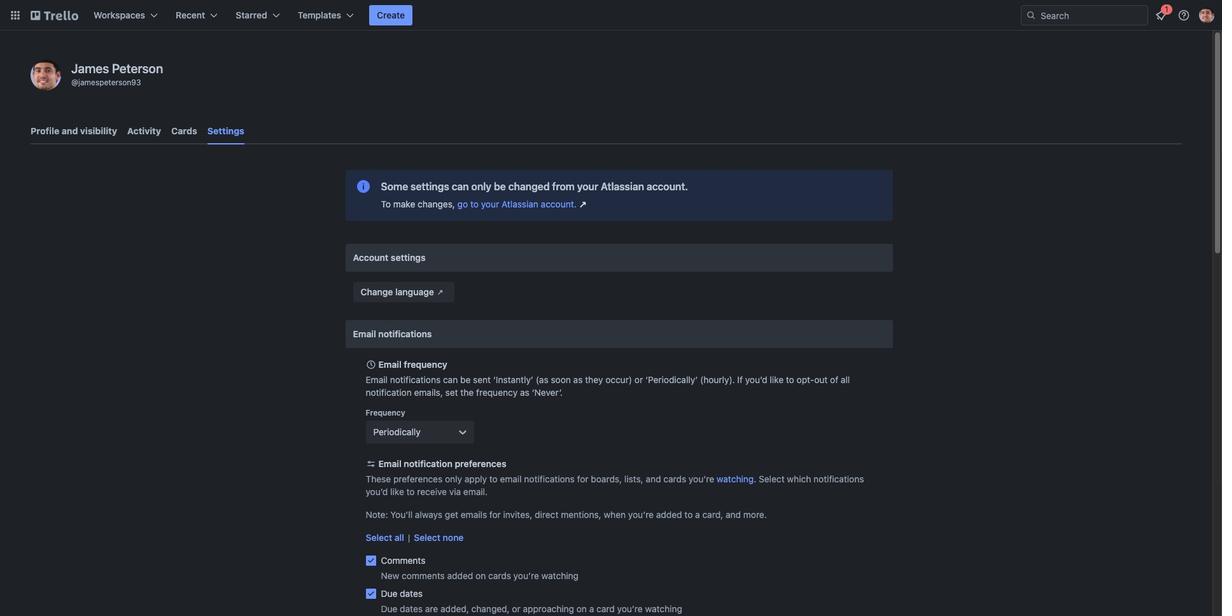 Task type: locate. For each thing, give the bounding box(es) containing it.
to left opt-
[[786, 374, 795, 385]]

1 vertical spatial atlassian
[[502, 199, 539, 209]]

cards right lists,
[[664, 474, 687, 485]]

all right the of
[[841, 374, 850, 385]]

0 vertical spatial be
[[494, 181, 506, 192]]

account.
[[647, 181, 688, 192], [541, 199, 577, 209]]

0 vertical spatial and
[[62, 125, 78, 136]]

dates down comments
[[400, 588, 423, 599]]

opt-
[[797, 374, 815, 385]]

to left receive
[[407, 486, 415, 497]]

0 vertical spatial due
[[381, 588, 398, 599]]

watching right card
[[645, 604, 683, 614]]

1 horizontal spatial account.
[[647, 181, 688, 192]]

the
[[461, 387, 474, 398]]

1 horizontal spatial your
[[577, 181, 599, 192]]

1 vertical spatial for
[[490, 509, 501, 520]]

2 horizontal spatial watching
[[717, 474, 754, 485]]

1 due from the top
[[381, 588, 398, 599]]

0 horizontal spatial atlassian
[[502, 199, 539, 209]]

select all button
[[366, 532, 404, 544]]

1 horizontal spatial watching
[[645, 604, 683, 614]]

and
[[62, 125, 78, 136], [646, 474, 661, 485], [726, 509, 741, 520]]

all left |
[[395, 532, 404, 543]]

be
[[494, 181, 506, 192], [460, 374, 471, 385]]

1 horizontal spatial like
[[770, 374, 784, 385]]

like
[[770, 374, 784, 385], [390, 486, 404, 497]]

can for settings
[[452, 181, 469, 192]]

be up 'go to your atlassian account.'
[[494, 181, 506, 192]]

they
[[585, 374, 603, 385]]

or
[[635, 374, 643, 385], [512, 604, 521, 614]]

like down these at the left bottom of the page
[[390, 486, 404, 497]]

on left card
[[577, 604, 587, 614]]

0 horizontal spatial like
[[390, 486, 404, 497]]

1 horizontal spatial as
[[574, 374, 583, 385]]

'never'.
[[532, 387, 563, 398]]

1 horizontal spatial or
[[635, 374, 643, 385]]

james peterson @ jamespeterson93
[[71, 61, 163, 87]]

1 vertical spatial be
[[460, 374, 471, 385]]

0 horizontal spatial account.
[[541, 199, 577, 209]]

receive
[[417, 486, 447, 497]]

you're right when
[[628, 509, 654, 520]]

1 horizontal spatial be
[[494, 181, 506, 192]]

cards up 'changed,'
[[488, 571, 511, 581]]

a left card
[[589, 604, 594, 614]]

or right occur)
[[635, 374, 643, 385]]

1 horizontal spatial all
[[841, 374, 850, 385]]

Search field
[[1037, 6, 1148, 25]]

approaching
[[523, 604, 574, 614]]

0 horizontal spatial as
[[520, 387, 530, 398]]

for left boards,
[[577, 474, 589, 485]]

due down 'new'
[[381, 588, 398, 599]]

0 vertical spatial your
[[577, 181, 599, 192]]

for
[[577, 474, 589, 485], [490, 509, 501, 520]]

you'd down these at the left bottom of the page
[[366, 486, 388, 497]]

1 horizontal spatial added
[[656, 509, 682, 520]]

1 vertical spatial you'd
[[366, 486, 388, 497]]

0 vertical spatial all
[[841, 374, 850, 385]]

0 horizontal spatial preferences
[[394, 474, 443, 485]]

email notifications
[[353, 329, 432, 339]]

card,
[[703, 509, 723, 520]]

notification up receive
[[404, 458, 453, 469]]

to left email
[[490, 474, 498, 485]]

1 vertical spatial watching
[[542, 571, 579, 581]]

can up go
[[452, 181, 469, 192]]

james peterson (jamespeterson93) image
[[1200, 8, 1215, 23]]

starred button
[[228, 5, 288, 25]]

atlassian
[[601, 181, 644, 192], [502, 199, 539, 209]]

1 vertical spatial a
[[589, 604, 594, 614]]

notification up frequency
[[366, 387, 412, 398]]

1 horizontal spatial you'd
[[745, 374, 768, 385]]

atlassian right from
[[601, 181, 644, 192]]

0 horizontal spatial only
[[445, 474, 462, 485]]

1 vertical spatial like
[[390, 486, 404, 497]]

email
[[500, 474, 522, 485]]

frequency down sent
[[476, 387, 518, 398]]

only up via
[[445, 474, 462, 485]]

or right 'changed,'
[[512, 604, 521, 614]]

be up the at the bottom left of page
[[460, 374, 471, 385]]

as
[[574, 374, 583, 385], [520, 387, 530, 398]]

0 horizontal spatial frequency
[[404, 359, 448, 370]]

0 vertical spatial notification
[[366, 387, 412, 398]]

2 dates from the top
[[400, 604, 423, 614]]

all inside email notifications can be sent 'instantly' (as soon as they occur) or 'periodically' (hourly). if you'd like to opt-out of all notification emails, set the frequency as 'never'.
[[841, 374, 850, 385]]

soon
[[551, 374, 571, 385]]

create button
[[369, 5, 413, 25]]

1 notification image
[[1154, 8, 1169, 23]]

0 horizontal spatial select
[[366, 532, 392, 543]]

settings for account
[[391, 252, 426, 263]]

frequency
[[404, 359, 448, 370], [476, 387, 518, 398]]

1 vertical spatial all
[[395, 532, 404, 543]]

0 vertical spatial can
[[452, 181, 469, 192]]

0 horizontal spatial your
[[481, 199, 499, 209]]

0 vertical spatial settings
[[411, 181, 449, 192]]

due down due dates
[[381, 604, 398, 614]]

added up added,
[[447, 571, 473, 581]]

1 vertical spatial and
[[646, 474, 661, 485]]

change language link
[[353, 282, 455, 302]]

some settings can only be changed from your atlassian account.
[[381, 181, 688, 192]]

0 vertical spatial as
[[574, 374, 583, 385]]

you'd
[[745, 374, 768, 385], [366, 486, 388, 497]]

watching
[[717, 474, 754, 485], [542, 571, 579, 581], [645, 604, 683, 614]]

atlassian down changed
[[502, 199, 539, 209]]

can inside email notifications can be sent 'instantly' (as soon as they occur) or 'periodically' (hourly). if you'd like to opt-out of all notification emails, set the frequency as 'never'.
[[443, 374, 458, 385]]

1 vertical spatial your
[[481, 199, 499, 209]]

select right .
[[759, 474, 785, 485]]

select
[[759, 474, 785, 485], [366, 532, 392, 543], [414, 532, 441, 543]]

0 horizontal spatial or
[[512, 604, 521, 614]]

2 horizontal spatial and
[[726, 509, 741, 520]]

2 due from the top
[[381, 604, 398, 614]]

'periodically'
[[646, 374, 698, 385]]

0 vertical spatial a
[[695, 509, 700, 520]]

select inside . select which notifications you'd like to receive via email.
[[759, 474, 785, 485]]

change
[[361, 287, 393, 297]]

cards
[[171, 125, 197, 136]]

your inside the go to your atlassian account. link
[[481, 199, 499, 209]]

email up these at the left bottom of the page
[[379, 458, 402, 469]]

0 horizontal spatial cards
[[488, 571, 511, 581]]

activity
[[127, 125, 161, 136]]

activity link
[[127, 120, 161, 143]]

email down change
[[353, 329, 376, 339]]

0 vertical spatial dates
[[400, 588, 423, 599]]

can up set
[[443, 374, 458, 385]]

notifications right which
[[814, 474, 864, 485]]

on
[[476, 571, 486, 581], [577, 604, 587, 614]]

1 vertical spatial or
[[512, 604, 521, 614]]

dates for due dates are added, changed, or approaching on a card you're watching
[[400, 604, 423, 614]]

(as
[[536, 374, 549, 385]]

frequency
[[366, 408, 405, 418]]

0 vertical spatial like
[[770, 374, 784, 385]]

notifications inside email notifications can be sent 'instantly' (as soon as they occur) or 'periodically' (hourly). if you'd like to opt-out of all notification emails, set the frequency as 'never'.
[[390, 374, 441, 385]]

only up 'go to your atlassian account.'
[[472, 181, 492, 192]]

can
[[452, 181, 469, 192], [443, 374, 458, 385]]

preferences up receive
[[394, 474, 443, 485]]

some
[[381, 181, 408, 192]]

0 horizontal spatial you'd
[[366, 486, 388, 497]]

0 vertical spatial for
[[577, 474, 589, 485]]

all
[[841, 374, 850, 385], [395, 532, 404, 543]]

0 vertical spatial only
[[472, 181, 492, 192]]

1 vertical spatial added
[[447, 571, 473, 581]]

email down email notifications
[[379, 359, 402, 370]]

. select which notifications you'd like to receive via email.
[[366, 474, 864, 497]]

of
[[830, 374, 839, 385]]

watching up approaching
[[542, 571, 579, 581]]

0 horizontal spatial and
[[62, 125, 78, 136]]

1 vertical spatial settings
[[391, 252, 426, 263]]

notification inside email notifications can be sent 'instantly' (as soon as they occur) or 'periodically' (hourly). if you'd like to opt-out of all notification emails, set the frequency as 'never'.
[[366, 387, 412, 398]]

cards
[[664, 474, 687, 485], [488, 571, 511, 581]]

you'd right the if
[[745, 374, 768, 385]]

1 vertical spatial account.
[[541, 199, 577, 209]]

settings up 'language'
[[391, 252, 426, 263]]

@
[[71, 78, 78, 87]]

email.
[[464, 486, 488, 497]]

settings for some
[[411, 181, 449, 192]]

watching up more.
[[717, 474, 754, 485]]

due for due dates are added, changed, or approaching on a card you're watching
[[381, 604, 398, 614]]

for right emails
[[490, 509, 501, 520]]

account
[[353, 252, 389, 263]]

1 vertical spatial preferences
[[394, 474, 443, 485]]

a
[[695, 509, 700, 520], [589, 604, 594, 614]]

emails,
[[414, 387, 443, 398]]

your right go
[[481, 199, 499, 209]]

dates down due dates
[[400, 604, 423, 614]]

email notification preferences
[[379, 458, 507, 469]]

1 vertical spatial due
[[381, 604, 398, 614]]

1 vertical spatial on
[[577, 604, 587, 614]]

1 horizontal spatial a
[[695, 509, 700, 520]]

and right card,
[[726, 509, 741, 520]]

changed,
[[472, 604, 510, 614]]

as down 'instantly'
[[520, 387, 530, 398]]

make
[[393, 199, 415, 209]]

0 horizontal spatial all
[[395, 532, 404, 543]]

1 vertical spatial can
[[443, 374, 458, 385]]

change language
[[361, 287, 434, 297]]

1 vertical spatial only
[[445, 474, 462, 485]]

0 vertical spatial frequency
[[404, 359, 448, 370]]

0 vertical spatial watching
[[717, 474, 754, 485]]

as left the they
[[574, 374, 583, 385]]

note:
[[366, 509, 388, 520]]

settings link
[[207, 120, 244, 145]]

and right lists,
[[646, 474, 661, 485]]

added left card,
[[656, 509, 682, 520]]

these preferences only apply to email notifications for boards, lists, and cards you're watching
[[366, 474, 754, 485]]

1 vertical spatial dates
[[400, 604, 423, 614]]

and inside "profile and visibility" link
[[62, 125, 78, 136]]

email up frequency
[[366, 374, 388, 385]]

0 horizontal spatial watching
[[542, 571, 579, 581]]

a left card,
[[695, 509, 700, 520]]

comments
[[402, 571, 445, 581]]

1 vertical spatial as
[[520, 387, 530, 398]]

0 horizontal spatial be
[[460, 374, 471, 385]]

0 vertical spatial or
[[635, 374, 643, 385]]

settings up changes,
[[411, 181, 449, 192]]

to make changes,
[[381, 199, 458, 209]]

be inside email notifications can be sent 'instantly' (as soon as they occur) or 'periodically' (hourly). if you'd like to opt-out of all notification emails, set the frequency as 'never'.
[[460, 374, 471, 385]]

0 vertical spatial account.
[[647, 181, 688, 192]]

more.
[[744, 509, 767, 520]]

1 horizontal spatial frequency
[[476, 387, 518, 398]]

from
[[552, 181, 575, 192]]

you're left "watching" link
[[689, 474, 715, 485]]

preferences
[[455, 458, 507, 469], [394, 474, 443, 485]]

frequency up emails,
[[404, 359, 448, 370]]

1 horizontal spatial cards
[[664, 474, 687, 485]]

2 horizontal spatial select
[[759, 474, 785, 485]]

0 vertical spatial added
[[656, 509, 682, 520]]

0 horizontal spatial on
[[476, 571, 486, 581]]

primary element
[[0, 0, 1223, 31]]

and right profile
[[62, 125, 78, 136]]

0 vertical spatial you'd
[[745, 374, 768, 385]]

select down note:
[[366, 532, 392, 543]]

select right |
[[414, 532, 441, 543]]

templates
[[298, 10, 341, 20]]

you'd inside email notifications can be sent 'instantly' (as soon as they occur) or 'periodically' (hourly). if you'd like to opt-out of all notification emails, set the frequency as 'never'.
[[745, 374, 768, 385]]

1 dates from the top
[[400, 588, 423, 599]]

like left opt-
[[770, 374, 784, 385]]

preferences up apply
[[455, 458, 507, 469]]

peterson
[[112, 61, 163, 76]]

dates
[[400, 588, 423, 599], [400, 604, 423, 614]]

search image
[[1026, 10, 1037, 20]]

1 vertical spatial cards
[[488, 571, 511, 581]]

2 vertical spatial and
[[726, 509, 741, 520]]

on up 'changed,'
[[476, 571, 486, 581]]

0 vertical spatial preferences
[[455, 458, 507, 469]]

your right from
[[577, 181, 599, 192]]

email inside email notifications can be sent 'instantly' (as soon as they occur) or 'periodically' (hourly). if you'd like to opt-out of all notification emails, set the frequency as 'never'.
[[366, 374, 388, 385]]

new comments added on cards you're watching
[[381, 571, 579, 581]]

periodically
[[373, 427, 421, 437]]

.
[[754, 474, 757, 485]]

notifications inside . select which notifications you'd like to receive via email.
[[814, 474, 864, 485]]

1 horizontal spatial preferences
[[455, 458, 507, 469]]

notifications down email frequency
[[390, 374, 441, 385]]

out
[[815, 374, 828, 385]]

0 vertical spatial atlassian
[[601, 181, 644, 192]]

1 vertical spatial frequency
[[476, 387, 518, 398]]



Task type: vqa. For each thing, say whether or not it's contained in the screenshot.
the here] inside the "[add things you loved here]" link
no



Task type: describe. For each thing, give the bounding box(es) containing it.
|
[[408, 532, 410, 543]]

2 vertical spatial watching
[[645, 604, 683, 614]]

mentions,
[[561, 509, 602, 520]]

'instantly'
[[493, 374, 534, 385]]

open information menu image
[[1178, 9, 1191, 22]]

create
[[377, 10, 405, 20]]

changes,
[[418, 199, 455, 209]]

set
[[446, 387, 458, 398]]

can for notifications
[[443, 374, 458, 385]]

1 horizontal spatial for
[[577, 474, 589, 485]]

to inside email notifications can be sent 'instantly' (as soon as they occur) or 'periodically' (hourly). if you'd like to opt-out of all notification emails, set the frequency as 'never'.
[[786, 374, 795, 385]]

0 horizontal spatial added
[[447, 571, 473, 581]]

select all | select none
[[366, 532, 464, 543]]

to inside . select which notifications you'd like to receive via email.
[[407, 486, 415, 497]]

card
[[597, 604, 615, 614]]

notifications up direct at left
[[524, 474, 575, 485]]

these
[[366, 474, 391, 485]]

email for email frequency
[[379, 359, 402, 370]]

if
[[738, 374, 743, 385]]

profile
[[31, 125, 59, 136]]

you'd inside . select which notifications you'd like to receive via email.
[[366, 486, 388, 497]]

1 horizontal spatial atlassian
[[601, 181, 644, 192]]

0 horizontal spatial a
[[589, 604, 594, 614]]

select none button
[[414, 532, 464, 544]]

1 horizontal spatial and
[[646, 474, 661, 485]]

comments
[[381, 555, 426, 566]]

email for email notification preferences
[[379, 458, 402, 469]]

go to your atlassian account.
[[458, 199, 577, 209]]

workspaces button
[[86, 5, 166, 25]]

apply
[[465, 474, 487, 485]]

invites,
[[503, 509, 533, 520]]

1 horizontal spatial select
[[414, 532, 441, 543]]

always
[[415, 509, 443, 520]]

lists,
[[625, 474, 644, 485]]

like inside email notifications can be sent 'instantly' (as soon as they occur) or 'periodically' (hourly). if you'd like to opt-out of all notification emails, set the frequency as 'never'.
[[770, 374, 784, 385]]

occur)
[[606, 374, 632, 385]]

profile and visibility link
[[31, 120, 117, 143]]

when
[[604, 509, 626, 520]]

dates for due dates
[[400, 588, 423, 599]]

go to your atlassian account. link
[[458, 198, 589, 211]]

or inside email notifications can be sent 'instantly' (as soon as they occur) or 'periodically' (hourly). if you'd like to opt-out of all notification emails, set the frequency as 'never'.
[[635, 374, 643, 385]]

get
[[445, 509, 459, 520]]

(hourly).
[[700, 374, 735, 385]]

due dates are added, changed, or approaching on a card you're watching
[[381, 604, 683, 614]]

workspaces
[[94, 10, 145, 20]]

email notifications can be sent 'instantly' (as soon as they occur) or 'periodically' (hourly). if you'd like to opt-out of all notification emails, set the frequency as 'never'.
[[366, 374, 850, 398]]

to
[[381, 199, 391, 209]]

you'll
[[391, 509, 413, 520]]

email frequency
[[379, 359, 448, 370]]

watching link
[[717, 474, 754, 485]]

sm image
[[434, 286, 447, 299]]

sent
[[473, 374, 491, 385]]

none
[[443, 532, 464, 543]]

james peterson (jamespeterson93) image
[[31, 60, 61, 90]]

direct
[[535, 509, 559, 520]]

via
[[449, 486, 461, 497]]

0 vertical spatial cards
[[664, 474, 687, 485]]

jamespeterson93
[[78, 78, 141, 87]]

are
[[425, 604, 438, 614]]

to left card,
[[685, 509, 693, 520]]

recent
[[176, 10, 205, 20]]

templates button
[[290, 5, 362, 25]]

profile and visibility
[[31, 125, 117, 136]]

go
[[458, 199, 468, 209]]

added,
[[441, 604, 469, 614]]

which
[[787, 474, 811, 485]]

due for due dates
[[381, 588, 398, 599]]

language
[[395, 287, 434, 297]]

cards link
[[171, 120, 197, 143]]

boards,
[[591, 474, 622, 485]]

starred
[[236, 10, 267, 20]]

back to home image
[[31, 5, 78, 25]]

1 horizontal spatial on
[[577, 604, 587, 614]]

like inside . select which notifications you'd like to receive via email.
[[390, 486, 404, 497]]

frequency inside email notifications can be sent 'instantly' (as soon as they occur) or 'periodically' (hourly). if you'd like to opt-out of all notification emails, set the frequency as 'never'.
[[476, 387, 518, 398]]

note: you'll always get emails for invites, direct mentions, when you're added to a card, and more.
[[366, 509, 767, 520]]

settings
[[207, 125, 244, 136]]

new
[[381, 571, 399, 581]]

visibility
[[80, 125, 117, 136]]

0 horizontal spatial for
[[490, 509, 501, 520]]

emails
[[461, 509, 487, 520]]

you're right card
[[617, 604, 643, 614]]

1 horizontal spatial only
[[472, 181, 492, 192]]

recent button
[[168, 5, 226, 25]]

email for email notifications can be sent 'instantly' (as soon as they occur) or 'periodically' (hourly). if you'd like to opt-out of all notification emails, set the frequency as 'never'.
[[366, 374, 388, 385]]

james
[[71, 61, 109, 76]]

email for email notifications
[[353, 329, 376, 339]]

to right go
[[471, 199, 479, 209]]

1 vertical spatial notification
[[404, 458, 453, 469]]

account settings
[[353, 252, 426, 263]]

changed
[[509, 181, 550, 192]]

notifications up email frequency
[[379, 329, 432, 339]]

you're up 'due dates are added, changed, or approaching on a card you're watching'
[[514, 571, 539, 581]]

0 vertical spatial on
[[476, 571, 486, 581]]



